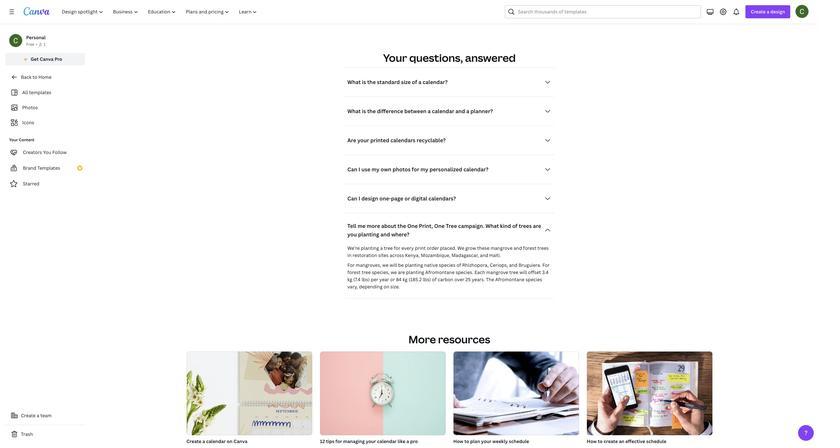 Task type: vqa. For each thing, say whether or not it's contained in the screenshot.
Language: English (US) Button
no



Task type: locate. For each thing, give the bounding box(es) containing it.
or left 84
[[390, 277, 395, 283]]

1 horizontal spatial your
[[383, 51, 407, 65]]

or
[[405, 195, 410, 202], [390, 277, 395, 283]]

1 vertical spatial on
[[227, 438, 233, 445]]

1 horizontal spatial to
[[465, 438, 469, 445]]

sites
[[378, 252, 389, 259]]

25
[[466, 277, 471, 283]]

afromontane up carbon at the bottom right of page
[[426, 269, 455, 276]]

trees up bruguiera.
[[538, 245, 549, 251]]

can left use on the top left of page
[[348, 166, 358, 173]]

1 for from the left
[[348, 262, 355, 268]]

1 horizontal spatial how
[[587, 438, 597, 445]]

2 how from the left
[[587, 438, 597, 445]]

to right the back
[[33, 74, 37, 80]]

for inside dropdown button
[[412, 166, 419, 173]]

mangrove up the haiti.
[[491, 245, 513, 251]]

0 horizontal spatial on
[[227, 438, 233, 445]]

2 horizontal spatial create
[[751, 9, 766, 15]]

or inside can i design one-page or digital calendars? dropdown button
[[405, 195, 410, 202]]

create for create a team
[[21, 413, 36, 419]]

2 lbs) from the left
[[423, 277, 431, 283]]

trees right 'kind'
[[519, 223, 532, 230]]

forest for trees
[[523, 245, 537, 251]]

1 how from the left
[[454, 438, 464, 445]]

0 vertical spatial we
[[382, 262, 389, 268]]

we up species,
[[382, 262, 389, 268]]

1 horizontal spatial will
[[520, 269, 527, 276]]

and down 'these'
[[480, 252, 488, 259]]

we
[[382, 262, 389, 268], [391, 269, 397, 276]]

0 horizontal spatial we
[[382, 262, 389, 268]]

1 vertical spatial species
[[526, 277, 542, 283]]

for right tips
[[336, 438, 342, 445]]

for up the 3.4
[[543, 262, 550, 268]]

how inside how to plan your weekly schedule link
[[454, 438, 464, 445]]

0 horizontal spatial schedule
[[509, 438, 529, 445]]

planner?
[[471, 108, 493, 115]]

mangrove down ceriops,
[[487, 269, 509, 276]]

0 horizontal spatial are
[[398, 269, 405, 276]]

1 one from the left
[[408, 223, 418, 230]]

design left christina overa icon
[[771, 9, 785, 15]]

0 horizontal spatial calendar?
[[423, 79, 448, 86]]

0 vertical spatial will
[[390, 262, 397, 268]]

0 horizontal spatial design
[[362, 195, 378, 202]]

we up 84
[[391, 269, 397, 276]]

0 vertical spatial create
[[751, 9, 766, 15]]

1 vertical spatial is
[[362, 108, 366, 115]]

0 vertical spatial on
[[384, 284, 390, 290]]

1 horizontal spatial trees
[[538, 245, 549, 251]]

forest
[[523, 245, 537, 251], [348, 269, 361, 276]]

to left create
[[598, 438, 603, 445]]

1 horizontal spatial for
[[394, 245, 401, 251]]

kenya,
[[405, 252, 420, 259]]

2 vertical spatial create
[[187, 438, 201, 445]]

is
[[362, 79, 366, 86], [362, 108, 366, 115]]

schedule
[[509, 438, 529, 445], [647, 438, 667, 445]]

forest for tree
[[348, 269, 361, 276]]

1 horizontal spatial create
[[187, 438, 201, 445]]

kind
[[500, 223, 511, 230]]

of inside tell me more about the one print, one tree campaign. what kind of trees are you planting and where?
[[513, 223, 518, 230]]

1
[[43, 42, 46, 47]]

0 vertical spatial are
[[533, 223, 541, 230]]

2 i from the top
[[359, 195, 360, 202]]

i left use on the top left of page
[[359, 166, 360, 173]]

offset
[[528, 269, 541, 276]]

how for how to plan your weekly schedule
[[454, 438, 464, 445]]

your right the managing
[[366, 438, 376, 445]]

is left difference
[[362, 108, 366, 115]]

pro
[[410, 438, 418, 445]]

how left create
[[587, 438, 597, 445]]

are
[[348, 137, 356, 144]]

and down about
[[381, 231, 390, 238]]

how to design and print your own calendar image
[[421, 0, 670, 9]]

1 horizontal spatial design
[[771, 9, 785, 15]]

1 horizontal spatial are
[[533, 223, 541, 230]]

0 horizontal spatial my
[[372, 166, 380, 173]]

order
[[427, 245, 439, 251]]

0 vertical spatial the
[[367, 79, 376, 86]]

tips
[[326, 438, 335, 445]]

personal
[[26, 34, 46, 41]]

can up tell
[[348, 195, 358, 202]]

your left content
[[9, 137, 18, 143]]

0 horizontal spatial kg
[[348, 277, 352, 283]]

0 vertical spatial your
[[383, 51, 407, 65]]

1 vertical spatial design
[[362, 195, 378, 202]]

design inside can i design one-page or digital calendars? dropdown button
[[362, 195, 378, 202]]

can for can i use my own photos for my personalized calendar?
[[348, 166, 358, 173]]

12 tips for managing your calendar like a pro image
[[320, 352, 446, 436]]

or inside for mangroves, we will be planting native species of rhizhopora, ceriops, and bruguiera. for forest tree species, we are planting afromontane species. each mangrove tree will offset 3.4 kg (7.4 lbs) per year or 84 kg (185.2 lbs) of carbon over 25 years. the afromontane species vary, depending on size.
[[390, 277, 395, 283]]

creators you follow
[[23, 149, 67, 155]]

calendar
[[432, 108, 454, 115], [206, 438, 226, 445], [377, 438, 397, 445]]

creators
[[23, 149, 42, 155]]

what inside tell me more about the one print, one tree campaign. what kind of trees are you planting and where?
[[486, 223, 499, 230]]

one left the 'tree'
[[434, 223, 445, 230]]

your up what is the standard size of a calendar?
[[383, 51, 407, 65]]

kg left (7.4 on the left of page
[[348, 277, 352, 283]]

2 vertical spatial the
[[398, 223, 406, 230]]

0 vertical spatial species
[[439, 262, 456, 268]]

afromontane down ceriops,
[[496, 277, 525, 283]]

0 vertical spatial design
[[771, 9, 785, 15]]

0 horizontal spatial canva
[[40, 56, 54, 62]]

i
[[359, 166, 360, 173], [359, 195, 360, 202]]

is left standard at the left of the page
[[362, 79, 366, 86]]

kg
[[348, 277, 352, 283], [403, 277, 408, 283]]

forest inside we're planting a tree for every print order placed. we grow these mangrove and forest trees in restoration sites across kenya, mozambique, madagascar, and haiti.
[[523, 245, 537, 251]]

12 tips for managing your calendar like a pro link
[[320, 438, 446, 445]]

schedule right effective
[[647, 438, 667, 445]]

1 i from the top
[[359, 166, 360, 173]]

for
[[412, 166, 419, 173], [394, 245, 401, 251], [336, 438, 342, 445]]

the left difference
[[367, 108, 376, 115]]

1 vertical spatial trees
[[538, 245, 549, 251]]

1 vertical spatial your
[[9, 137, 18, 143]]

i left one-
[[359, 195, 360, 202]]

1 kg from the left
[[348, 277, 352, 283]]

tree
[[384, 245, 393, 251], [362, 269, 371, 276], [510, 269, 519, 276]]

calendar?
[[423, 79, 448, 86], [464, 166, 489, 173]]

canva
[[40, 56, 54, 62], [234, 438, 248, 445]]

1 horizontal spatial or
[[405, 195, 410, 202]]

create inside dropdown button
[[751, 9, 766, 15]]

what for what is the standard size of a calendar?
[[348, 79, 361, 86]]

0 vertical spatial is
[[362, 79, 366, 86]]

managing
[[343, 438, 365, 445]]

in
[[348, 252, 352, 259]]

more
[[409, 332, 436, 347]]

for down in at the left of page
[[348, 262, 355, 268]]

0 horizontal spatial how
[[454, 438, 464, 445]]

1 vertical spatial create
[[21, 413, 36, 419]]

forest inside for mangroves, we will be planting native species of rhizhopora, ceriops, and bruguiera. for forest tree species, we are planting afromontane species. each mangrove tree will offset 3.4 kg (7.4 lbs) per year or 84 kg (185.2 lbs) of carbon over 25 years. the afromontane species vary, depending on size.
[[348, 269, 361, 276]]

your right plan
[[481, 438, 492, 445]]

the inside tell me more about the one print, one tree campaign. what kind of trees are you planting and where?
[[398, 223, 406, 230]]

to
[[33, 74, 37, 80], [465, 438, 469, 445], [598, 438, 603, 445]]

0 horizontal spatial trees
[[519, 223, 532, 230]]

1 horizontal spatial afromontane
[[496, 277, 525, 283]]

0 vertical spatial i
[[359, 166, 360, 173]]

1 horizontal spatial schedule
[[647, 438, 667, 445]]

is for difference
[[362, 108, 366, 115]]

1 horizontal spatial calendar?
[[464, 166, 489, 173]]

2 one from the left
[[434, 223, 445, 230]]

one left print,
[[408, 223, 418, 230]]

1 vertical spatial mangrove
[[487, 269, 509, 276]]

calendar? right personalized
[[464, 166, 489, 173]]

will left be on the bottom left of the page
[[390, 262, 397, 268]]

what
[[348, 79, 361, 86], [348, 108, 361, 115], [486, 223, 499, 230]]

are right 'kind'
[[533, 223, 541, 230]]

a
[[767, 9, 770, 15], [419, 79, 422, 86], [428, 108, 431, 115], [467, 108, 470, 115], [380, 245, 383, 251], [37, 413, 39, 419], [203, 438, 205, 445], [407, 438, 409, 445]]

planting up restoration
[[361, 245, 379, 251]]

species.
[[456, 269, 474, 276]]

1 vertical spatial can
[[348, 195, 358, 202]]

0 vertical spatial trees
[[519, 223, 532, 230]]

2 is from the top
[[362, 108, 366, 115]]

create a calendar on canva image
[[187, 352, 312, 436]]

or right page
[[405, 195, 410, 202]]

0 horizontal spatial species
[[439, 262, 456, 268]]

1 vertical spatial afromontane
[[496, 277, 525, 283]]

canva inside get canva pro 'button'
[[40, 56, 54, 62]]

1 vertical spatial i
[[359, 195, 360, 202]]

of right 'kind'
[[513, 223, 518, 230]]

tree up sites
[[384, 245, 393, 251]]

planting
[[358, 231, 379, 238], [361, 245, 379, 251], [405, 262, 423, 268], [406, 269, 424, 276]]

of left carbon at the bottom right of page
[[432, 277, 437, 283]]

1 horizontal spatial forest
[[523, 245, 537, 251]]

2 kg from the left
[[403, 277, 408, 283]]

0 horizontal spatial or
[[390, 277, 395, 283]]

1 vertical spatial for
[[394, 245, 401, 251]]

kg right 84
[[403, 277, 408, 283]]

what is the difference between a calendar and a planner?
[[348, 108, 493, 115]]

resources
[[438, 332, 491, 347]]

my right use on the top left of page
[[372, 166, 380, 173]]

the
[[367, 79, 376, 86], [367, 108, 376, 115], [398, 223, 406, 230]]

mangrove inside we're planting a tree for every print order placed. we grow these mangrove and forest trees in restoration sites across kenya, mozambique, madagascar, and haiti.
[[491, 245, 513, 251]]

2 horizontal spatial for
[[412, 166, 419, 173]]

1 vertical spatial the
[[367, 108, 376, 115]]

0 vertical spatial for
[[412, 166, 419, 173]]

3.4
[[542, 269, 549, 276]]

2 vertical spatial for
[[336, 438, 342, 445]]

lbs) right (185.2
[[423, 277, 431, 283]]

1 horizontal spatial for
[[543, 262, 550, 268]]

you
[[43, 149, 51, 155]]

1 horizontal spatial on
[[384, 284, 390, 290]]

1 vertical spatial what
[[348, 108, 361, 115]]

1 schedule from the left
[[509, 438, 529, 445]]

1 horizontal spatial kg
[[403, 277, 408, 283]]

your content
[[9, 137, 34, 143]]

1 vertical spatial calendar?
[[464, 166, 489, 173]]

will
[[390, 262, 397, 268], [520, 269, 527, 276]]

1 vertical spatial we
[[391, 269, 397, 276]]

home
[[38, 74, 52, 80]]

tree left offset in the right of the page
[[510, 269, 519, 276]]

1 vertical spatial or
[[390, 277, 395, 283]]

1 vertical spatial forest
[[348, 269, 361, 276]]

your right are
[[358, 137, 369, 144]]

every
[[402, 245, 414, 251]]

top level navigation element
[[58, 5, 263, 18]]

0 horizontal spatial will
[[390, 262, 397, 268]]

None search field
[[505, 5, 702, 18]]

calendar? down questions, on the top of page
[[423, 79, 448, 86]]

for right the photos at top
[[412, 166, 419, 173]]

1 horizontal spatial we
[[391, 269, 397, 276]]

icons link
[[9, 116, 81, 129]]

trash
[[21, 431, 33, 437]]

0 horizontal spatial for
[[336, 438, 342, 445]]

lbs) right (7.4 on the left of page
[[362, 277, 370, 283]]

2 horizontal spatial to
[[598, 438, 603, 445]]

forest up (7.4 on the left of page
[[348, 269, 361, 276]]

species down offset in the right of the page
[[526, 277, 542, 283]]

2 horizontal spatial calendar
[[432, 108, 454, 115]]

1 can from the top
[[348, 166, 358, 173]]

can i use my own photos for my personalized calendar? button
[[345, 163, 554, 176]]

lbs)
[[362, 277, 370, 283], [423, 277, 431, 283]]

tell
[[348, 223, 357, 230]]

how to create an effective schedule image
[[587, 352, 713, 436]]

0 vertical spatial can
[[348, 166, 358, 173]]

can for can i design one-page or digital calendars?
[[348, 195, 358, 202]]

0 vertical spatial canva
[[40, 56, 54, 62]]

design
[[771, 9, 785, 15], [362, 195, 378, 202]]

0 vertical spatial what
[[348, 79, 361, 86]]

1 horizontal spatial canva
[[234, 438, 248, 445]]

pro
[[55, 56, 62, 62]]

madagascar,
[[452, 252, 479, 259]]

0 horizontal spatial create
[[21, 413, 36, 419]]

and right ceriops,
[[509, 262, 518, 268]]

the for difference
[[367, 108, 376, 115]]

0 horizontal spatial your
[[9, 137, 18, 143]]

0 horizontal spatial afromontane
[[426, 269, 455, 276]]

starred link
[[5, 177, 85, 190]]

and
[[456, 108, 465, 115], [381, 231, 390, 238], [514, 245, 522, 251], [480, 252, 488, 259], [509, 262, 518, 268]]

2 can from the top
[[348, 195, 358, 202]]

per
[[371, 277, 378, 283]]

0 vertical spatial forest
[[523, 245, 537, 251]]

0 horizontal spatial lbs)
[[362, 277, 370, 283]]

mangrove inside for mangroves, we will be planting native species of rhizhopora, ceriops, and bruguiera. for forest tree species, we are planting afromontane species. each mangrove tree will offset 3.4 kg (7.4 lbs) per year or 84 kg (185.2 lbs) of carbon over 25 years. the afromontane species vary, depending on size.
[[487, 269, 509, 276]]

1 horizontal spatial tree
[[384, 245, 393, 251]]

i for design
[[359, 195, 360, 202]]

how left plan
[[454, 438, 464, 445]]

design inside create a design dropdown button
[[771, 9, 785, 15]]

can i design one-page or digital calendars? button
[[345, 192, 554, 205]]

0 vertical spatial mangrove
[[491, 245, 513, 251]]

design for i
[[362, 195, 378, 202]]

0 horizontal spatial to
[[33, 74, 37, 80]]

0 vertical spatial afromontane
[[426, 269, 455, 276]]

how inside how to create an effective schedule link
[[587, 438, 597, 445]]

1 vertical spatial will
[[520, 269, 527, 276]]

back to home link
[[5, 71, 85, 84]]

my left personalized
[[421, 166, 429, 173]]

2 schedule from the left
[[647, 438, 667, 445]]

and left planner? on the top right of the page
[[456, 108, 465, 115]]

will down bruguiera.
[[520, 269, 527, 276]]

tree inside we're planting a tree for every print order placed. we grow these mangrove and forest trees in restoration sites across kenya, mozambique, madagascar, and haiti.
[[384, 245, 393, 251]]

are down be on the bottom left of the page
[[398, 269, 405, 276]]

for up across
[[394, 245, 401, 251]]

the up 'where?'
[[398, 223, 406, 230]]

haiti.
[[490, 252, 501, 259]]

calendars
[[391, 137, 416, 144]]

0 vertical spatial calendar?
[[423, 79, 448, 86]]

planting up (185.2
[[406, 269, 424, 276]]

schedule right weekly
[[509, 438, 529, 445]]

create for create a calendar on canva
[[187, 438, 201, 445]]

all templates
[[22, 89, 51, 96]]

0 vertical spatial or
[[405, 195, 410, 202]]

0 horizontal spatial one
[[408, 223, 418, 230]]

personalized
[[430, 166, 462, 173]]

1 horizontal spatial lbs)
[[423, 277, 431, 283]]

design left one-
[[362, 195, 378, 202]]

tree down "mangroves,"
[[362, 269, 371, 276]]

forest up bruguiera.
[[523, 245, 537, 251]]

1 horizontal spatial my
[[421, 166, 429, 173]]

1 vertical spatial canva
[[234, 438, 248, 445]]

the left standard at the left of the page
[[367, 79, 376, 86]]

1 is from the top
[[362, 79, 366, 86]]

(7.4
[[354, 277, 361, 283]]

christina overa image
[[796, 5, 809, 18]]

species down we're planting a tree for every print order placed. we grow these mangrove and forest trees in restoration sites across kenya, mozambique, madagascar, and haiti.
[[439, 262, 456, 268]]

2 vertical spatial what
[[486, 223, 499, 230]]

mangrove
[[491, 245, 513, 251], [487, 269, 509, 276]]

to left plan
[[465, 438, 469, 445]]

planting down more
[[358, 231, 379, 238]]

afromontane
[[426, 269, 455, 276], [496, 277, 525, 283]]

can
[[348, 166, 358, 173], [348, 195, 358, 202]]

photos
[[22, 104, 38, 111]]

0 horizontal spatial forest
[[348, 269, 361, 276]]

trees inside we're planting a tree for every print order placed. we grow these mangrove and forest trees in restoration sites across kenya, mozambique, madagascar, and haiti.
[[538, 245, 549, 251]]

where?
[[391, 231, 410, 238]]

0 horizontal spatial for
[[348, 262, 355, 268]]

create inside button
[[21, 413, 36, 419]]

1 horizontal spatial one
[[434, 223, 445, 230]]



Task type: describe. For each thing, give the bounding box(es) containing it.
we're
[[348, 245, 360, 251]]

over
[[455, 277, 465, 283]]

carbon
[[438, 277, 454, 283]]

years.
[[472, 277, 485, 283]]

and inside for mangroves, we will be planting native species of rhizhopora, ceriops, and bruguiera. for forest tree species, we are planting afromontane species. each mangrove tree will offset 3.4 kg (7.4 lbs) per year or 84 kg (185.2 lbs) of carbon over 25 years. the afromontane species vary, depending on size.
[[509, 262, 518, 268]]

1 horizontal spatial species
[[526, 277, 542, 283]]

1 my from the left
[[372, 166, 380, 173]]

2 for from the left
[[543, 262, 550, 268]]

schedule for how to create an effective schedule
[[647, 438, 667, 445]]

plan
[[471, 438, 480, 445]]

team
[[40, 413, 52, 419]]

standard
[[377, 79, 400, 86]]

the for standard
[[367, 79, 376, 86]]

creators you follow link
[[5, 146, 85, 159]]

are inside for mangroves, we will be planting native species of rhizhopora, ceriops, and bruguiera. for forest tree species, we are planting afromontane species. each mangrove tree will offset 3.4 kg (7.4 lbs) per year or 84 kg (185.2 lbs) of carbon over 25 years. the afromontane species vary, depending on size.
[[398, 269, 405, 276]]

size.
[[391, 284, 400, 290]]

mangroves,
[[356, 262, 381, 268]]

effective
[[626, 438, 646, 445]]

tree
[[446, 223, 457, 230]]

your questions, answered
[[383, 51, 516, 65]]

of up species.
[[457, 262, 461, 268]]

you
[[348, 231, 357, 238]]

for inside we're planting a tree for every print order placed. we grow these mangrove and forest trees in restoration sites across kenya, mozambique, madagascar, and haiti.
[[394, 245, 401, 251]]

back to home
[[21, 74, 52, 80]]

for mangroves, we will be planting native species of rhizhopora, ceriops, and bruguiera. for forest tree species, we are planting afromontane species. each mangrove tree will offset 3.4 kg (7.4 lbs) per year or 84 kg (185.2 lbs) of carbon over 25 years. the afromontane species vary, depending on size.
[[348, 262, 550, 290]]

12 tips for managing your calendar like a pro
[[320, 438, 418, 445]]

planting inside we're planting a tree for every print order placed. we grow these mangrove and forest trees in restoration sites across kenya, mozambique, madagascar, and haiti.
[[361, 245, 379, 251]]

a inside button
[[37, 413, 39, 419]]

•
[[36, 42, 37, 47]]

create a design button
[[746, 5, 791, 18]]

and inside tell me more about the one print, one tree campaign. what kind of trees are you planting and where?
[[381, 231, 390, 238]]

what for what is the difference between a calendar and a planner?
[[348, 108, 361, 115]]

we're planting a tree for every print order placed. we grow these mangrove and forest trees in restoration sites across kenya, mozambique, madagascar, and haiti.
[[348, 245, 549, 259]]

your for your questions, answered
[[383, 51, 407, 65]]

what is the standard size of a calendar? button
[[345, 76, 554, 89]]

grow
[[466, 245, 476, 251]]

of right the size
[[412, 79, 417, 86]]

follow
[[52, 149, 67, 155]]

create a team button
[[5, 409, 85, 422]]

to for plan
[[465, 438, 469, 445]]

84
[[396, 277, 402, 283]]

mozambique,
[[421, 252, 451, 259]]

rhizhopora,
[[463, 262, 489, 268]]

digital
[[411, 195, 427, 202]]

starred
[[23, 181, 39, 187]]

to for home
[[33, 74, 37, 80]]

icons
[[22, 119, 34, 126]]

free
[[26, 42, 34, 47]]

are your printed calendars recyclable?
[[348, 137, 446, 144]]

your inside dropdown button
[[358, 137, 369, 144]]

1 lbs) from the left
[[362, 277, 370, 283]]

year
[[380, 277, 389, 283]]

print,
[[419, 223, 433, 230]]

between
[[405, 108, 427, 115]]

are your printed calendars recyclable? button
[[345, 134, 554, 147]]

tell me more about the one print, one tree campaign. what kind of trees are you planting and where?
[[348, 223, 541, 238]]

get canva pro button
[[5, 53, 85, 65]]

1 horizontal spatial calendar
[[377, 438, 397, 445]]

schedule for how to plan your weekly schedule
[[509, 438, 529, 445]]

we
[[458, 245, 464, 251]]

create a calendar on canva
[[187, 438, 248, 445]]

photos link
[[9, 101, 81, 114]]

0 horizontal spatial tree
[[362, 269, 371, 276]]

how to plan your weekly schedule image
[[454, 352, 579, 436]]

12
[[320, 438, 325, 445]]

page
[[391, 195, 403, 202]]

what is the standard size of a calendar?
[[348, 79, 448, 86]]

own
[[381, 166, 392, 173]]

depending
[[359, 284, 383, 290]]

free •
[[26, 42, 37, 47]]

can i design one-page or digital calendars?
[[348, 195, 456, 202]]

2 my from the left
[[421, 166, 429, 173]]

brand templates
[[23, 165, 60, 171]]

placed.
[[440, 245, 457, 251]]

a inside we're planting a tree for every print order placed. we grow these mangrove and forest trees in restoration sites across kenya, mozambique, madagascar, and haiti.
[[380, 245, 383, 251]]

canva inside create a calendar on canva link
[[234, 438, 248, 445]]

bruguiera.
[[519, 262, 542, 268]]

your for your content
[[9, 137, 18, 143]]

design for a
[[771, 9, 785, 15]]

restoration
[[353, 252, 377, 259]]

more resources
[[409, 332, 491, 347]]

templates
[[37, 165, 60, 171]]

campaign.
[[458, 223, 485, 230]]

one-
[[380, 195, 391, 202]]

calendar inside dropdown button
[[432, 108, 454, 115]]

i for use
[[359, 166, 360, 173]]

0 horizontal spatial calendar
[[206, 438, 226, 445]]

weekly
[[493, 438, 508, 445]]

all
[[22, 89, 28, 96]]

recyclable?
[[417, 137, 446, 144]]

how to create an effective schedule
[[587, 438, 667, 445]]

templates
[[29, 89, 51, 96]]

2 horizontal spatial tree
[[510, 269, 519, 276]]

is for standard
[[362, 79, 366, 86]]

are inside tell me more about the one print, one tree campaign. what kind of trees are you planting and where?
[[533, 223, 541, 230]]

trees inside tell me more about the one print, one tree campaign. what kind of trees are you planting and where?
[[519, 223, 532, 230]]

how for how to create an effective schedule
[[587, 438, 597, 445]]

planting down kenya,
[[405, 262, 423, 268]]

create for create a design
[[751, 9, 766, 15]]

brand
[[23, 165, 36, 171]]

(185.2
[[409, 277, 422, 283]]

Search search field
[[518, 6, 697, 18]]

difference
[[377, 108, 403, 115]]

to for create
[[598, 438, 603, 445]]

all templates link
[[9, 86, 81, 99]]

questions,
[[409, 51, 463, 65]]

ceriops,
[[490, 262, 508, 268]]

planting inside tell me more about the one print, one tree campaign. what kind of trees are you planting and where?
[[358, 231, 379, 238]]

answered
[[465, 51, 516, 65]]

and up bruguiera.
[[514, 245, 522, 251]]

on inside for mangroves, we will be planting native species of rhizhopora, ceriops, and bruguiera. for forest tree species, we are planting afromontane species. each mangrove tree will offset 3.4 kg (7.4 lbs) per year or 84 kg (185.2 lbs) of carbon over 25 years. the afromontane species vary, depending on size.
[[384, 284, 390, 290]]

each
[[475, 269, 485, 276]]

like
[[398, 438, 406, 445]]

more
[[367, 223, 380, 230]]

how to plan your weekly schedule
[[454, 438, 529, 445]]



